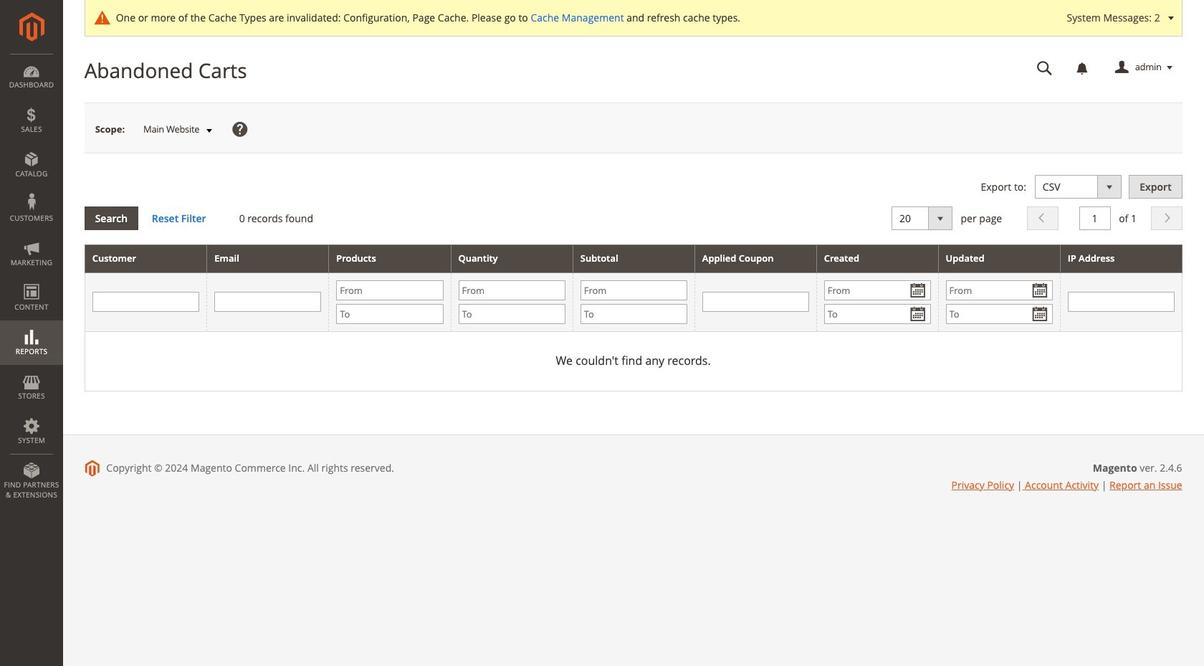 Task type: describe. For each thing, give the bounding box(es) containing it.
to text field for 1st from text field
[[336, 304, 444, 324]]

1 to text field from the left
[[459, 304, 566, 324]]

2 to text field from the left
[[581, 304, 688, 324]]

2 from text field from the left
[[824, 280, 931, 300]]

magento admin panel image
[[19, 12, 44, 42]]



Task type: locate. For each thing, give the bounding box(es) containing it.
1 from text field from the left
[[336, 280, 444, 300]]

To text field
[[336, 304, 444, 324], [946, 304, 1053, 324]]

2 horizontal spatial from text field
[[946, 280, 1053, 300]]

0 horizontal spatial from text field
[[459, 280, 566, 300]]

None text field
[[92, 292, 200, 312], [215, 292, 321, 312], [703, 292, 809, 312], [1068, 292, 1175, 312], [92, 292, 200, 312], [215, 292, 321, 312], [703, 292, 809, 312], [1068, 292, 1175, 312]]

From text field
[[459, 280, 566, 300], [581, 280, 688, 300]]

To text field
[[459, 304, 566, 324], [581, 304, 688, 324], [824, 304, 931, 324]]

None text field
[[1027, 55, 1063, 80], [1080, 207, 1111, 230], [1027, 55, 1063, 80], [1080, 207, 1111, 230]]

1 horizontal spatial to text field
[[581, 304, 688, 324]]

1 from text field from the left
[[459, 280, 566, 300]]

0 horizontal spatial to text field
[[459, 304, 566, 324]]

1 horizontal spatial to text field
[[946, 304, 1053, 324]]

from text field for second to text box from the right
[[581, 280, 688, 300]]

1 horizontal spatial from text field
[[824, 280, 931, 300]]

2 to text field from the left
[[946, 304, 1053, 324]]

to text field for 3rd from text field from the left
[[946, 304, 1053, 324]]

3 from text field from the left
[[946, 280, 1053, 300]]

0 horizontal spatial to text field
[[336, 304, 444, 324]]

1 to text field from the left
[[336, 304, 444, 324]]

from text field for 3rd to text box from the right
[[459, 280, 566, 300]]

0 horizontal spatial from text field
[[336, 280, 444, 300]]

3 to text field from the left
[[824, 304, 931, 324]]

From text field
[[336, 280, 444, 300], [824, 280, 931, 300], [946, 280, 1053, 300]]

1 horizontal spatial from text field
[[581, 280, 688, 300]]

menu bar
[[0, 54, 63, 507]]

2 from text field from the left
[[581, 280, 688, 300]]

2 horizontal spatial to text field
[[824, 304, 931, 324]]



